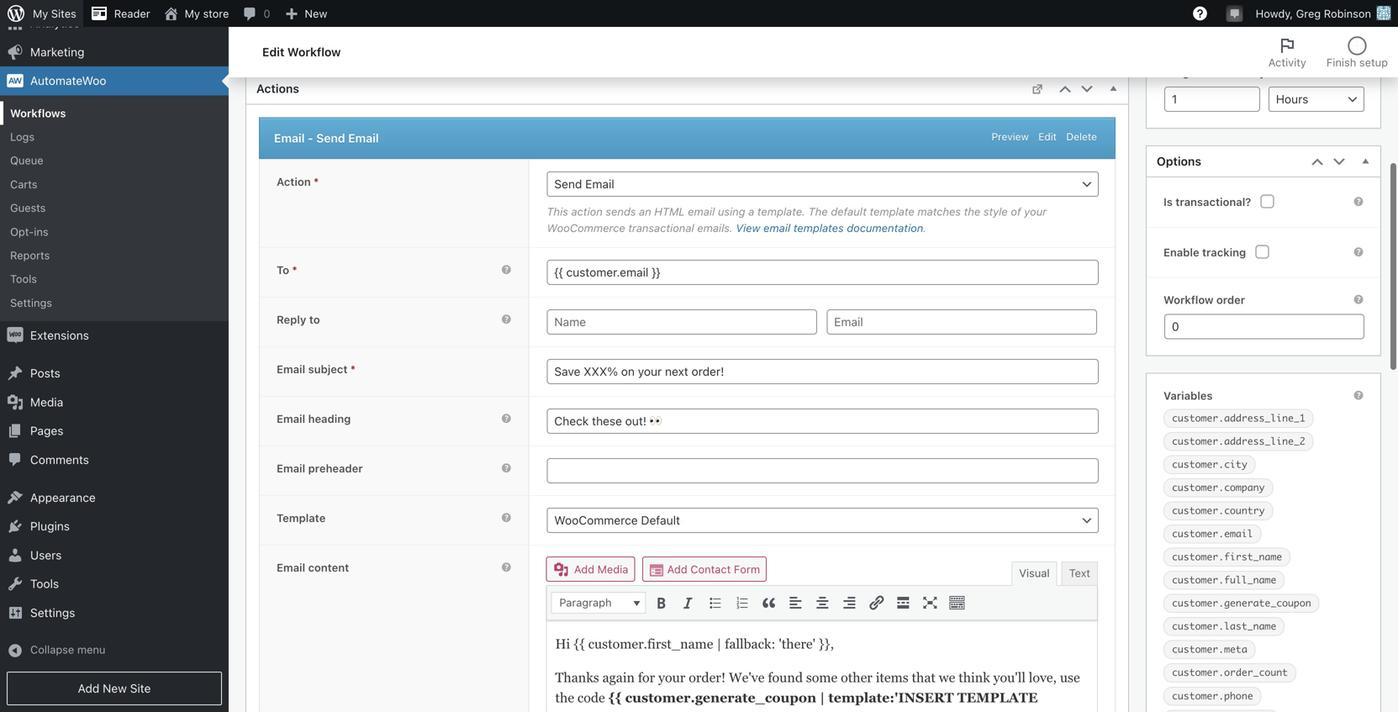 Task type: vqa. For each thing, say whether or not it's contained in the screenshot.
View
yes



Task type: locate. For each thing, give the bounding box(es) containing it.
email
[[688, 205, 715, 218], [764, 222, 791, 234]]

0 link
[[236, 0, 277, 27]]

of right length
[[1204, 66, 1215, 79]]

1 vertical spatial workflow
[[1164, 294, 1214, 306]]

email left content
[[277, 561, 305, 574]]

woocommerce
[[547, 222, 626, 234]]

of left your
[[1011, 205, 1022, 218]]

1 vertical spatial of
[[1011, 205, 1022, 218]]

new inside "new" link
[[305, 7, 328, 20]]

the left the delay
[[1218, 66, 1235, 79]]

1 my from the left
[[33, 7, 48, 20]]

0 vertical spatial edit
[[262, 45, 285, 59]]

1 vertical spatial *
[[292, 264, 297, 276]]

0 horizontal spatial the
[[965, 205, 981, 218]]

None text field
[[547, 359, 1099, 384]]

1 horizontal spatial email
[[764, 222, 791, 234]]

plugins link
[[0, 512, 229, 541]]

tools link down opt-ins link
[[0, 267, 229, 291]]

email
[[274, 131, 305, 145], [348, 131, 379, 145], [277, 363, 305, 376], [277, 413, 305, 425], [277, 462, 305, 475], [277, 561, 305, 574]]

0 horizontal spatial my
[[33, 7, 48, 20]]

settings up collapse
[[30, 606, 75, 620]]

0 vertical spatial new
[[305, 7, 328, 20]]

Email text field
[[827, 309, 1098, 335]]

enable
[[1164, 246, 1200, 258]]

actions
[[257, 82, 299, 95]]

setup
[[1360, 56, 1389, 69]]

customer.phone
[[1173, 690, 1254, 702]]

automatewoo
[[30, 74, 106, 88]]

0 vertical spatial the
[[1218, 66, 1235, 79]]

preheader
[[308, 462, 363, 475]]

my
[[33, 7, 48, 20], [185, 7, 200, 20]]

tab list containing activity
[[1259, 27, 1399, 77]]

0 horizontal spatial edit
[[262, 45, 285, 59]]

settings link up extensions 'link'
[[0, 291, 229, 315]]

edit for edit link
[[1039, 131, 1057, 142]]

1 vertical spatial email
[[764, 222, 791, 234]]

collapse menu button
[[0, 637, 229, 665]]

add right +
[[1025, 28, 1046, 40]]

email left preheader
[[277, 462, 305, 475]]

0 vertical spatial tools link
[[0, 267, 229, 291]]

0 horizontal spatial media
[[30, 395, 63, 409]]

add media
[[571, 563, 629, 576]]

activity button
[[1259, 27, 1317, 77]]

tab list
[[1259, 27, 1399, 77]]

add media button
[[546, 557, 635, 582]]

0 horizontal spatial of
[[1011, 205, 1022, 218]]

collapse menu
[[30, 644, 106, 656]]

1 horizontal spatial of
[[1204, 66, 1215, 79]]

emails.
[[698, 222, 733, 234]]

email for email heading
[[277, 413, 305, 425]]

1 vertical spatial the
[[965, 205, 981, 218]]

add for add new site
[[78, 682, 100, 696]]

email left - on the top of the page
[[274, 131, 305, 145]]

email up emails.
[[688, 205, 715, 218]]

add left contact
[[668, 563, 688, 576]]

workflow
[[288, 45, 341, 59], [1164, 294, 1214, 306]]

email for email preheader
[[277, 462, 305, 475]]

queue
[[10, 154, 43, 167]]

0 horizontal spatial workflow
[[288, 45, 341, 59]]

2 settings link from the top
[[0, 599, 229, 628]]

E.g. {{ customer.email }}, admin@example.org --notracking text field
[[547, 260, 1099, 285]]

reply to
[[277, 313, 320, 326]]

edit up actions
[[262, 45, 285, 59]]

1 horizontal spatial my
[[185, 7, 200, 20]]

tools link
[[0, 267, 229, 291], [0, 570, 229, 599]]

tracking
[[1203, 246, 1247, 258]]

marketing link
[[0, 38, 229, 67]]

settings up extensions
[[10, 296, 52, 309]]

add up paragraph
[[574, 563, 595, 576]]

1 vertical spatial edit
[[1039, 131, 1057, 142]]

email - send email
[[274, 131, 379, 145]]

1 horizontal spatial new
[[305, 7, 328, 20]]

opt-
[[10, 225, 34, 238]]

None checkbox
[[1256, 245, 1270, 259]]

add
[[1025, 28, 1046, 40], [574, 563, 595, 576], [668, 563, 688, 576], [78, 682, 100, 696]]

0 vertical spatial *
[[314, 175, 319, 188]]

1 horizontal spatial the
[[1218, 66, 1235, 79]]

None checkbox
[[1262, 195, 1275, 208]]

0 vertical spatial media
[[30, 395, 63, 409]]

of inside this action sends an html email using a template. the default template matches the style of your woocommerce transactional emails.
[[1011, 205, 1022, 218]]

0 vertical spatial settings link
[[0, 291, 229, 315]]

tools down reports
[[10, 273, 37, 285]]

the left style
[[965, 205, 981, 218]]

workflow left order
[[1164, 294, 1214, 306]]

1 vertical spatial media
[[598, 563, 629, 576]]

templates
[[794, 222, 844, 234]]

add for add media
[[574, 563, 595, 576]]

1 vertical spatial settings link
[[0, 599, 229, 628]]

customer.country
[[1173, 505, 1266, 517]]

an
[[639, 205, 652, 218]]

0
[[264, 7, 270, 20]]

1 vertical spatial tools
[[30, 577, 59, 591]]

my for my sites
[[33, 7, 48, 20]]

my left store
[[185, 7, 200, 20]]

my store
[[185, 7, 229, 20]]

the inside this action sends an html email using a template. the default template matches the style of your woocommerce transactional emails.
[[965, 205, 981, 218]]

1 horizontal spatial edit
[[1039, 131, 1057, 142]]

0 horizontal spatial email
[[688, 205, 715, 218]]

style
[[984, 205, 1008, 218]]

sends
[[606, 205, 636, 218]]

comments
[[30, 453, 89, 467]]

my sites link
[[0, 0, 83, 27]]

reports
[[10, 249, 50, 262]]

users
[[30, 548, 62, 562]]

appearance link
[[0, 484, 229, 512]]

Name text field
[[547, 309, 818, 335]]

* right the to
[[292, 264, 297, 276]]

email left "subject"
[[277, 363, 305, 376]]

new left site
[[103, 682, 127, 696]]

* right "subject"
[[351, 363, 356, 376]]

opt-ins
[[10, 225, 48, 238]]

email down template. on the top
[[764, 222, 791, 234]]

reports link
[[0, 243, 229, 267]]

edit workflow
[[262, 45, 341, 59]]

2 my from the left
[[185, 7, 200, 20]]

customer.city
[[1173, 458, 1248, 471]]

*
[[314, 175, 319, 188], [292, 264, 297, 276], [351, 363, 356, 376]]

media up paragraph button
[[598, 563, 629, 576]]

1 horizontal spatial workflow
[[1164, 294, 1214, 306]]

1 horizontal spatial *
[[314, 175, 319, 188]]

1 horizontal spatial media
[[598, 563, 629, 576]]

content
[[308, 561, 349, 574]]

default
[[831, 205, 867, 218]]

0 vertical spatial email
[[688, 205, 715, 218]]

tools
[[10, 273, 37, 285], [30, 577, 59, 591]]

to
[[309, 313, 320, 326]]

None number field
[[1165, 87, 1261, 112], [1165, 314, 1365, 339], [1165, 87, 1261, 112], [1165, 314, 1365, 339]]

None text field
[[547, 409, 1099, 434], [547, 458, 1099, 484], [547, 409, 1099, 434], [547, 458, 1099, 484]]

of
[[1204, 66, 1215, 79], [1011, 205, 1022, 218]]

menu
[[77, 644, 106, 656]]

tools down users
[[30, 577, 59, 591]]

transactional?
[[1176, 195, 1252, 208]]

howdy,
[[1257, 7, 1294, 20]]

2 tools link from the top
[[0, 570, 229, 599]]

robinson
[[1325, 7, 1372, 20]]

email heading
[[277, 413, 351, 425]]

media link
[[0, 388, 229, 417]]

workflow down "new" link
[[288, 45, 341, 59]]

workflow order
[[1164, 294, 1246, 306]]

edit left delete link at top
[[1039, 131, 1057, 142]]

ins
[[34, 225, 48, 238]]

comments link
[[0, 446, 229, 474]]

0 horizontal spatial new
[[103, 682, 127, 696]]

action
[[572, 205, 603, 218]]

reader
[[114, 7, 150, 20]]

new up 'edit workflow'
[[305, 7, 328, 20]]

* right action
[[314, 175, 319, 188]]

paragraph button
[[551, 592, 646, 614]]

email subject *
[[277, 363, 356, 376]]

1 settings link from the top
[[0, 291, 229, 315]]

1 vertical spatial new
[[103, 682, 127, 696]]

notification image
[[1229, 6, 1242, 19]]

add down menu
[[78, 682, 100, 696]]

2 vertical spatial *
[[351, 363, 356, 376]]

matches
[[918, 205, 962, 218]]

my left sites
[[33, 7, 48, 20]]

settings link up collapse menu dropdown button
[[0, 599, 229, 628]]

template
[[277, 512, 326, 524]]

1 vertical spatial tools link
[[0, 570, 229, 599]]

email left heading
[[277, 413, 305, 425]]

tools link down the plugins "link"
[[0, 570, 229, 599]]

.
[[924, 222, 927, 234]]

enable tracking
[[1164, 246, 1250, 258]]

0 horizontal spatial *
[[292, 264, 297, 276]]

visual button
[[1012, 562, 1058, 586]]

media up pages
[[30, 395, 63, 409]]

edit
[[262, 45, 285, 59], [1039, 131, 1057, 142]]



Task type: describe. For each thing, give the bounding box(es) containing it.
-
[[308, 131, 313, 145]]

to
[[277, 264, 289, 276]]

paragraph button
[[552, 593, 646, 613]]

delete
[[1067, 131, 1098, 142]]

* for to *
[[292, 264, 297, 276]]

view email templates documentation link
[[736, 222, 924, 234]]

site
[[130, 682, 151, 696]]

activity
[[1269, 56, 1307, 69]]

sites
[[51, 7, 76, 20]]

preview
[[992, 131, 1029, 142]]

email inside this action sends an html email using a template. the default template matches the style of your woocommerce transactional emails.
[[688, 205, 715, 218]]

add new site link
[[7, 672, 222, 706]]

+ add rule group button
[[1005, 20, 1116, 47]]

reader link
[[83, 0, 157, 27]]

my sites
[[33, 7, 76, 20]]

+ add rule group
[[1016, 28, 1105, 40]]

collapse
[[30, 644, 74, 656]]

length
[[1164, 66, 1201, 79]]

users link
[[0, 541, 229, 570]]

email right send
[[348, 131, 379, 145]]

0 vertical spatial workflow
[[288, 45, 341, 59]]

heading
[[308, 413, 351, 425]]

to *
[[277, 264, 297, 276]]

my for my store
[[185, 7, 200, 20]]

pages
[[30, 424, 63, 438]]

edit for edit workflow
[[262, 45, 285, 59]]

a
[[749, 205, 755, 218]]

options
[[1158, 154, 1202, 168]]

view email templates documentation .
[[736, 222, 927, 234]]

customer.last_name
[[1173, 621, 1277, 633]]

finish setup button
[[1317, 27, 1399, 77]]

your
[[1025, 205, 1047, 218]]

customer.full_name
[[1173, 574, 1277, 586]]

toolbar navigation
[[0, 0, 1399, 30]]

action *
[[277, 175, 319, 188]]

0 vertical spatial tools
[[10, 273, 37, 285]]

contact
[[691, 563, 731, 576]]

opt-ins link
[[0, 220, 229, 243]]

1 tools link from the top
[[0, 267, 229, 291]]

edit link
[[1039, 131, 1057, 142]]

finish setup
[[1327, 56, 1389, 69]]

email for email - send email
[[274, 131, 305, 145]]

* for action *
[[314, 175, 319, 188]]

paragraph
[[560, 596, 612, 609]]

pages link
[[0, 417, 229, 446]]

plugins
[[30, 520, 70, 534]]

customer.address_line_2
[[1173, 435, 1306, 448]]

add new site
[[78, 682, 151, 696]]

length of the delay
[[1164, 66, 1267, 79]]

customer.company
[[1173, 482, 1266, 494]]

0 vertical spatial settings
[[10, 296, 52, 309]]

new inside add new site link
[[103, 682, 127, 696]]

visual
[[1020, 567, 1050, 579]]

email preheader
[[277, 462, 363, 475]]

customer.address_line_1
[[1173, 412, 1306, 424]]

1 vertical spatial settings
[[30, 606, 75, 620]]

group
[[1074, 28, 1105, 40]]

workflows link
[[0, 101, 229, 125]]

add contact form button
[[643, 557, 767, 582]]

0 vertical spatial of
[[1204, 66, 1215, 79]]

html
[[655, 205, 685, 218]]

reply
[[277, 313, 307, 326]]

logs
[[10, 130, 35, 143]]

customer.first_name
[[1173, 551, 1283, 563]]

extensions link
[[0, 321, 229, 350]]

my store link
[[157, 0, 236, 27]]

rule
[[1049, 28, 1071, 40]]

logs link
[[0, 125, 229, 149]]

template
[[870, 205, 915, 218]]

variables
[[1164, 390, 1213, 402]]

delete link
[[1067, 131, 1098, 142]]

workflows
[[10, 107, 66, 119]]

posts link
[[0, 359, 229, 388]]

automatewoo link
[[0, 67, 229, 95]]

store
[[203, 7, 229, 20]]

add for add contact form
[[668, 563, 688, 576]]

posts
[[30, 367, 60, 380]]

email for email subject *
[[277, 363, 305, 376]]

2 horizontal spatial *
[[351, 363, 356, 376]]

customer.order_count
[[1173, 667, 1289, 679]]

preview link
[[992, 131, 1029, 142]]

appearance
[[30, 491, 96, 505]]

extensions
[[30, 329, 89, 342]]

media inside button
[[598, 563, 629, 576]]

this
[[547, 205, 569, 218]]

email for email content
[[277, 561, 305, 574]]

this action sends an html email using a template. the default template matches the style of your woocommerce transactional emails.
[[547, 205, 1047, 234]]

greg
[[1297, 7, 1322, 20]]

view
[[736, 222, 761, 234]]

send
[[316, 131, 345, 145]]

template.
[[758, 205, 806, 218]]

subject
[[308, 363, 348, 376]]

analytics
[[30, 16, 80, 30]]

marketing
[[30, 45, 84, 59]]

text
[[1070, 567, 1091, 579]]

add contact form
[[665, 563, 761, 576]]

customer.generate_coupon
[[1173, 597, 1312, 610]]



